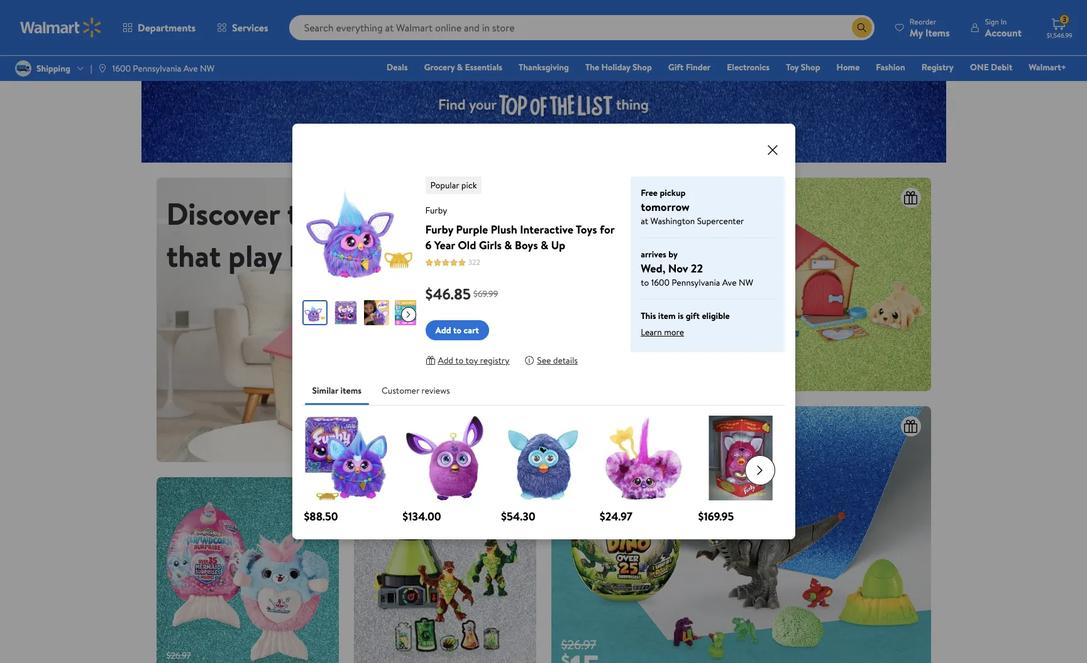 Task type: describe. For each thing, give the bounding box(es) containing it.
girls
[[479, 238, 502, 253]]

$69.99 inside $69.99 $ 46
[[561, 350, 586, 363]]

popular pick
[[430, 179, 477, 192]]

gift
[[686, 310, 700, 323]]

toy
[[466, 355, 478, 367]]

more
[[664, 326, 684, 339]]

Walmart Site-Wide search field
[[289, 15, 874, 40]]

1 horizontal spatial $26.97 link
[[551, 407, 931, 664]]

find your top of the list thing image
[[423, 81, 664, 123]]

$88.50
[[304, 509, 338, 525]]

details
[[553, 355, 578, 367]]

$134.00 link
[[403, 416, 487, 525]]

nw
[[739, 277, 753, 289]]

fashion
[[876, 61, 905, 74]]

one debit link
[[964, 60, 1018, 74]]

$59.99
[[759, 350, 783, 363]]

Search search field
[[289, 15, 874, 40]]

$
[[561, 361, 567, 377]]

grocery
[[424, 61, 455, 74]]

furby purple plush interactive toys for 6 year old girls & boys & up image
[[551, 178, 733, 392]]

finder
[[686, 61, 711, 74]]

up
[[551, 238, 565, 253]]

popular
[[430, 179, 459, 192]]

one debit
[[970, 61, 1012, 74]]

de95716b b413 4b44 b9a8 8e1b865dbb61.73b7c28e474257f59ed29891400d3d1f.jpeg image
[[333, 301, 358, 326]]

interactive
[[520, 222, 573, 238]]

furby furby purple plush interactive toys for 6 year old girls & boys & up
[[425, 204, 615, 253]]

$1,546.99
[[1047, 31, 1072, 40]]

walmart+ link
[[1023, 60, 1072, 74]]

toy shop
[[786, 61, 820, 74]]

toy
[[786, 61, 799, 74]]

holiday
[[601, 61, 630, 74]]

the holiday shop
[[585, 61, 652, 74]]

1600
[[651, 277, 670, 289]]

nov
[[668, 261, 688, 277]]

grocery & essentials link
[[418, 60, 508, 74]]

walmart+
[[1029, 61, 1066, 74]]

thanksgiving
[[519, 61, 569, 74]]

by
[[668, 248, 678, 261]]

add to cart
[[435, 324, 479, 337]]

arrives
[[641, 248, 666, 261]]

$69.99 inside $46.85 $69.99
[[473, 288, 498, 301]]

fashion link
[[870, 60, 911, 74]]

toys
[[576, 222, 597, 238]]

learn more button
[[641, 323, 684, 343]]

learn
[[641, 326, 662, 339]]

smashers mega jurassic light up dino egg by zuru t-rex or spino dinosaur toy for child 3 years and up image
[[551, 407, 931, 664]]

add to toy registry button
[[425, 351, 509, 371]]

gift finder
[[668, 61, 711, 74]]

3
[[1063, 14, 1067, 25]]

debit
[[991, 61, 1012, 74]]

$24.97
[[600, 509, 633, 525]]

discover
[[166, 193, 280, 235]]

$54.30
[[501, 509, 535, 525]]

customer reviews link
[[372, 376, 460, 406]]

22
[[691, 261, 703, 277]]

free
[[641, 187, 658, 199]]

play
[[228, 235, 282, 277]]

pick
[[461, 179, 477, 192]]

2 shop from the left
[[801, 61, 820, 74]]

6
[[425, 238, 432, 253]]

c86c02a9 eef7 4508 a2a8 8b07b136f061.aad25dd7c7810769668b5a4961e0980e.jpeg image
[[395, 301, 420, 326]]

essentials
[[465, 61, 502, 74]]

$46.85 $69.99
[[425, 284, 498, 305]]

add to toy registry
[[438, 355, 509, 367]]

add for add to toy registry
[[438, 355, 453, 367]]

1 horizontal spatial &
[[504, 238, 512, 253]]

2 furby from the top
[[425, 222, 453, 238]]

customer
[[382, 385, 419, 397]]

see
[[537, 355, 551, 367]]

$88.50 link
[[304, 416, 389, 525]]

deals
[[387, 61, 408, 74]]

2 horizontal spatial &
[[541, 238, 548, 253]]

customer reviews
[[382, 385, 450, 397]]

$46.85 dialog
[[292, 124, 795, 540]]

items
[[340, 385, 362, 397]]

add to cart button
[[425, 321, 489, 341]]

next slide of list image
[[745, 456, 775, 486]]



Task type: vqa. For each thing, say whether or not it's contained in the screenshot.
SERVICES, HOURS & CONTACT INFO
no



Task type: locate. For each thing, give the bounding box(es) containing it.
0 vertical spatial to
[[641, 277, 649, 289]]

this item is gift eligible learn more
[[641, 310, 730, 339]]

furby purple plush interactive toys for 6 year old girls boys up_3d2b8857 c6c2 46c9 8ea3 cbe4e73b1c82.37f12e056095d22c339ef42b8c90a2aa.jpeg image
[[303, 302, 326, 324]]

deals link
[[381, 60, 413, 74]]

gift finder link
[[663, 60, 716, 74]]

back
[[289, 235, 351, 277]]

furby left old
[[425, 222, 453, 238]]

to left cart
[[453, 324, 461, 337]]

add left cart
[[435, 324, 451, 337]]

eligible
[[702, 310, 730, 323]]

to for cart
[[453, 324, 461, 337]]

1 shop from the left
[[633, 61, 652, 74]]

$169.95 link
[[698, 416, 783, 525]]

&
[[457, 61, 463, 74], [504, 238, 512, 253], [541, 238, 548, 253]]

add left toy
[[438, 355, 453, 367]]

year
[[434, 238, 455, 253]]

0 vertical spatial $69.99
[[473, 288, 498, 301]]

3 $1,546.99
[[1047, 14, 1072, 40]]

to inside arrives by wed, nov 22 to 1600 pennsylvania ave nw
[[641, 277, 649, 289]]

1 horizontal spatial $69.99
[[561, 350, 586, 363]]

home
[[837, 61, 860, 74]]

0 vertical spatial furby
[[425, 204, 447, 217]]

purple
[[456, 222, 488, 238]]

at
[[641, 215, 648, 228]]

& right the girls
[[504, 238, 512, 253]]

little live pets my puppy's home interactive puppy and kennel, 25+ sounds and reactions, ages 5+ image
[[749, 178, 931, 392]]

tomorrow
[[641, 199, 690, 215]]

walmart image
[[20, 18, 102, 38]]

cart
[[464, 324, 479, 337]]

to left toy
[[455, 355, 464, 367]]

popular pick list item
[[425, 177, 484, 194]]

0 vertical spatial add
[[435, 324, 451, 337]]

1 furby from the top
[[425, 204, 447, 217]]

ave
[[722, 277, 737, 289]]

the
[[585, 61, 599, 74]]

$46.85
[[425, 284, 471, 305]]

next slide of list image
[[401, 307, 416, 322]]

add inside "button"
[[435, 324, 451, 337]]

shop right toy
[[801, 61, 820, 74]]

1 vertical spatial furby
[[425, 222, 453, 238]]

the holiday shop link
[[580, 60, 658, 74]]

similar items
[[312, 385, 362, 397]]

that
[[166, 235, 221, 277]]

discover toys that play back
[[166, 193, 351, 277]]

0 horizontal spatial $26.97 link
[[156, 478, 339, 664]]

0 horizontal spatial $26.97
[[166, 650, 191, 663]]

to inside button
[[455, 355, 464, 367]]

wed,
[[641, 261, 665, 277]]

$26.97 link
[[551, 407, 931, 664], [156, 478, 339, 664]]

close dialog image
[[765, 143, 780, 158]]

1 horizontal spatial $26.97
[[561, 637, 596, 654]]

2 vertical spatial to
[[455, 355, 464, 367]]

similar items link
[[302, 376, 372, 406]]

thanksgiving link
[[513, 60, 575, 74]]

7959c755 290c 4021 9ab0 32400991b423.339df9e81146eb4c59b6683b28d723ed.jpeg image
[[364, 301, 389, 326]]

this
[[641, 310, 656, 323]]

1 vertical spatial add
[[438, 355, 453, 367]]

46
[[567, 357, 594, 389]]

& left "up" at top right
[[541, 238, 548, 253]]

shop right holiday
[[633, 61, 652, 74]]

one
[[970, 61, 989, 74]]

0 horizontal spatial $69.99
[[473, 288, 498, 301]]

0 horizontal spatial &
[[457, 61, 463, 74]]

0 horizontal spatial shop
[[633, 61, 652, 74]]

1 vertical spatial to
[[453, 324, 461, 337]]

rainbocorns mermaidcorn surprise plush toy by zuru image
[[156, 478, 339, 664]]

add for add to cart
[[435, 324, 451, 337]]

see details link
[[525, 351, 578, 371]]

supercenter
[[697, 215, 744, 228]]

home link
[[831, 60, 865, 74]]

add
[[435, 324, 451, 337], [438, 355, 453, 367]]

$54.30 link
[[501, 416, 586, 525]]

electronics
[[727, 61, 770, 74]]

registry
[[480, 355, 509, 367]]

 image
[[156, 178, 536, 463]]

pickup
[[660, 187, 686, 199]]

$134.00
[[403, 509, 441, 525]]

arrives by wed, nov 22 to 1600 pennsylvania ave nw
[[641, 248, 753, 289]]

registry link
[[916, 60, 959, 74]]

free pickup tomorrow at washington supercenter
[[641, 187, 744, 228]]

furby down popular
[[425, 204, 447, 217]]

& right grocery
[[457, 61, 463, 74]]

see details
[[537, 355, 578, 367]]

$59.99 link
[[749, 178, 931, 392]]

$26.97
[[561, 637, 596, 654], [166, 650, 191, 663]]

add inside button
[[438, 355, 453, 367]]

$69.99 $ 46
[[561, 350, 594, 389]]

is
[[678, 310, 684, 323]]

beast lab dino beast creator, real bio mist and 80+ lights, sounds and reactions, ages 5+ image
[[354, 478, 536, 664]]

plush
[[491, 222, 517, 238]]

toy shop link
[[780, 60, 826, 74]]

to left 1600
[[641, 277, 649, 289]]

registry
[[922, 61, 954, 74]]

1 horizontal spatial shop
[[801, 61, 820, 74]]

to for toy
[[455, 355, 464, 367]]

to
[[641, 277, 649, 289], [453, 324, 461, 337], [455, 355, 464, 367]]

toys
[[287, 193, 342, 235]]

item
[[658, 310, 676, 323]]

pennsylvania
[[672, 277, 720, 289]]

boys
[[515, 238, 538, 253]]

1 vertical spatial $69.99
[[561, 350, 586, 363]]

product furby-purple-plush-interactive-toys-for-6-year-old-girls-boys-up_3d2b8857-c6c2-46c9-8ea3-cbe4e73b1c82.37f12e056095d22c339ef42b8c90a2aa.jpeg image
[[302, 177, 416, 290]]

reviews
[[421, 385, 450, 397]]

shop
[[633, 61, 652, 74], [801, 61, 820, 74]]

old
[[458, 238, 476, 253]]

grocery & essentials
[[424, 61, 502, 74]]

to inside "button"
[[453, 324, 461, 337]]

$69.99
[[473, 288, 498, 301], [561, 350, 586, 363]]



